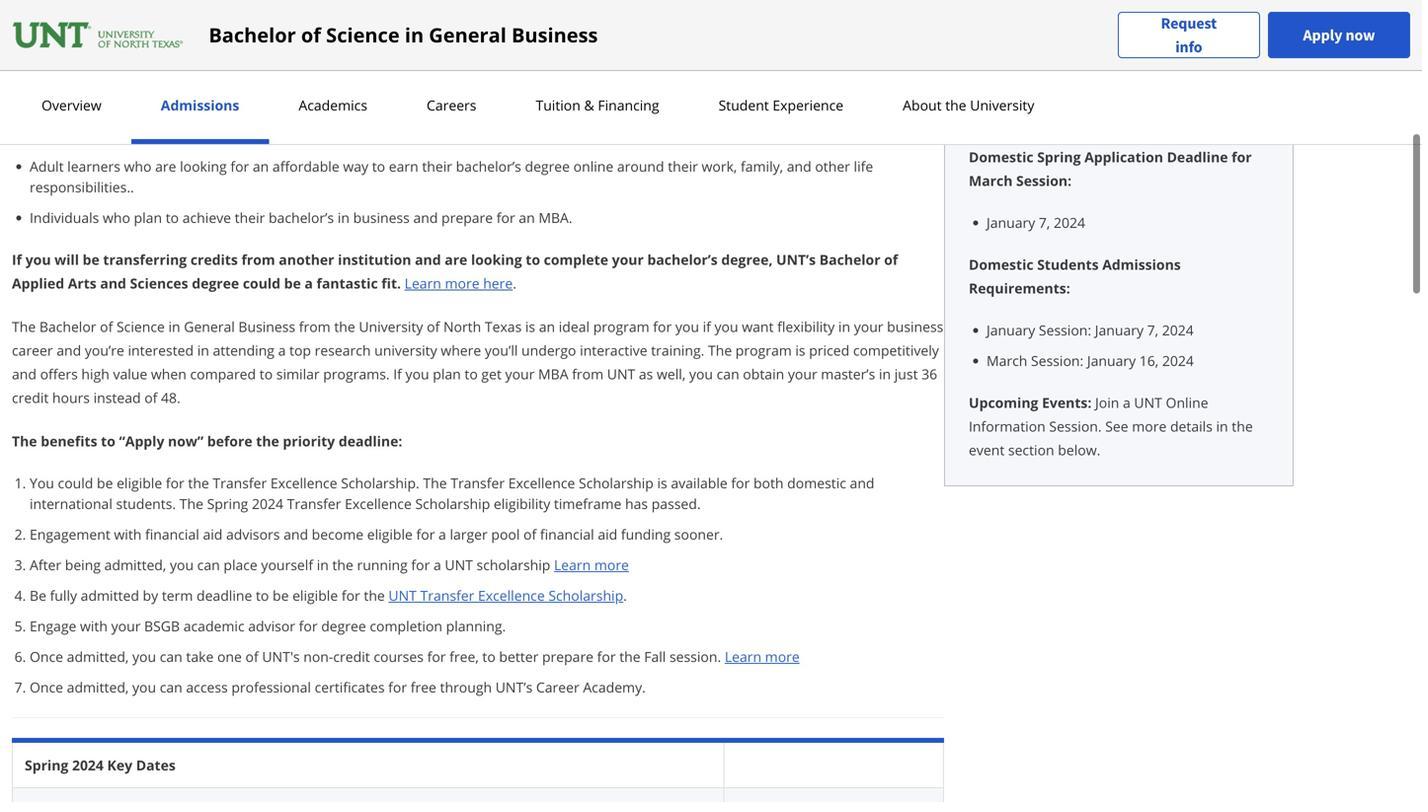 Task type: describe. For each thing, give the bounding box(es) containing it.
and left offers
[[12, 365, 37, 384]]

life
[[854, 157, 873, 176]]

unt up completion
[[389, 587, 417, 605]]

university
[[374, 341, 437, 360]]

general inside the bachelor of science in general business from the university of north texas is an ideal program for you if you want flexibility in your business career and you're interested in attending a top research university where you'll undergo interactive training. the program is priced competitively and offers high value when compared to similar programs. if you plan to get your mba from unt as well, you can obtain your master's in just 36 credit hours instead of 48.
[[184, 318, 235, 336]]

unt transfer excellence scholarship link
[[389, 587, 623, 605]]

are inside application for spring 2024 are still open. january session classes start january 16, 2024. march session classes march 18, 2024.
[[1157, 57, 1180, 76]]

to inside adult learners who are looking for an affordable way to earn their bachelor's degree online around their work, family, and other life responsibilities..
[[372, 157, 385, 176]]

january session: january 7, 2024 list item
[[987, 320, 1269, 341]]

your down priced
[[788, 365, 817, 384]]

you inside once admitted, you can access professional certificates for free through unt's career academy. list item
[[132, 678, 156, 697]]

0 horizontal spatial program
[[593, 318, 649, 336]]

of up academics link
[[301, 21, 321, 48]]

scholarship
[[477, 556, 550, 575]]

obtain
[[743, 365, 784, 384]]

experience
[[773, 96, 844, 115]]

looking inside adult learners who are looking for an affordable way to earn their bachelor's degree online around their work, family, and other life responsibilities..
[[180, 157, 227, 176]]

march session: january 16, 2024 list item
[[987, 351, 1269, 371]]

the down running
[[364, 587, 385, 605]]

2024 inside january session: january 7, 2024 list item
[[1162, 321, 1194, 340]]

the inside you could be eligible for the transfer excellence scholarship. the transfer excellence scholarship is available for both domestic and international students. the spring 2024 transfer excellence scholarship eligibility timeframe has passed.
[[188, 474, 209, 493]]

45
[[103, 96, 119, 115]]

1 horizontal spatial eligible
[[292, 587, 338, 605]]

admissions link
[[155, 96, 245, 115]]

science inside the bachelor of science in general business from the university of north texas is an ideal program for you if you want flexibility in your business career and you're interested in attending a top research university where you'll undergo interactive training. the program is priced competitively and offers high value when compared to similar programs. if you plan to get your mba from unt as well, you can obtain your master's in just 36 credit hours instead of 48.
[[117, 318, 165, 336]]

january inside "list item"
[[987, 213, 1035, 232]]

apply now button
[[1268, 12, 1410, 58]]

looking inside if you will be transferring credits from another institution and are looking to complete your bachelor's degree, unt's bachelor of applied arts and sciences degree could be a fantastic fit.
[[471, 250, 522, 269]]

career
[[536, 678, 579, 697]]

is right texas
[[525, 318, 535, 336]]

1 aid from the left
[[203, 525, 223, 544]]

the bachelor of science in general business from the university of north texas is an ideal program for you if you want flexibility in your business career and you're interested in attending a top research university where you'll undergo interactive training. the program is priced competitively and offers high value when compared to similar programs. if you plan to get your mba from unt as well, you can obtain your master's in just 36 credit hours instead of 48.
[[12, 318, 943, 407]]

domestic for domestic spring application deadline for march session:
[[969, 148, 1034, 166]]

business inside list item
[[353, 208, 410, 227]]

1 vertical spatial scholarship
[[415, 495, 490, 514]]

been
[[242, 126, 275, 145]]

in left just
[[879, 365, 891, 384]]

to up "engage with your bsgb academic advisor for degree completion planning."
[[256, 587, 269, 605]]

and up learn more here link
[[415, 250, 441, 269]]

a right running
[[434, 556, 441, 575]]

to left similar
[[259, 365, 273, 384]]

excellence up eligibility
[[508, 474, 575, 493]]

1 horizontal spatial general
[[429, 21, 506, 48]]

those
[[30, 96, 68, 115]]

you right if at the top of the page
[[714, 318, 738, 336]]

when
[[151, 365, 186, 384]]

2 vertical spatial scholarship
[[548, 587, 623, 605]]

application inside application for spring 2024 are still open. january session classes start january 16, 2024. march session classes march 18, 2024.
[[969, 57, 1048, 76]]

your up competitively
[[854, 318, 883, 336]]

unt down larger
[[445, 556, 473, 575]]

who inside list item
[[177, 126, 204, 145]]

0 vertical spatial session
[[1021, 80, 1069, 99]]

tuition & financing link
[[530, 96, 665, 115]]

similar
[[276, 365, 320, 384]]

session: inside domestic spring application deadline for march session:
[[1016, 171, 1072, 190]]

application inside domestic spring application deadline for march session:
[[1084, 148, 1163, 166]]

to left get
[[465, 365, 478, 384]]

individuals who plan to achieve their bachelor's in business and prepare for an mba. list item
[[30, 207, 944, 228]]

hours
[[52, 389, 90, 407]]

for?
[[309, 27, 369, 73]]

in up compared
[[197, 341, 209, 360]]

to left "apply
[[101, 432, 115, 451]]

engage with your bsgb academic advisor for degree completion planning. list item
[[30, 616, 944, 637]]

join a unt online information session. see more details in the event section below.
[[969, 394, 1253, 460]]

once for once admitted, you can access professional certificates for free through unt's career academy.
[[30, 678, 63, 697]]

business inside the bachelor of science in general business from the university of north texas is an ideal program for you if you want flexibility in your business career and you're interested in attending a top research university where you'll undergo interactive training. the program is priced competitively and offers high value when compared to similar programs. if you plan to get your mba from unt as well, you can obtain your master's in just 36 credit hours instead of 48.
[[238, 318, 295, 336]]

2024 left the key
[[72, 756, 104, 775]]

their down "workforce"
[[422, 157, 452, 176]]

details
[[1170, 417, 1213, 436]]

list item containing once admitted, you can take one of unt's non-credit courses for free, to better prepare for the fall session.
[[30, 647, 944, 668]]

1 vertical spatial .
[[623, 587, 627, 605]]

48.
[[161, 389, 181, 407]]

2 financial from the left
[[540, 525, 594, 544]]

you'll
[[485, 341, 518, 360]]

better
[[499, 648, 539, 667]]

more right session.
[[765, 648, 800, 667]]

high
[[30, 126, 59, 145]]

if inside if you will be transferring credits from another institution and are looking to complete your bachelor's degree, unt's bachelor of applied arts and sciences degree could be a fantastic fit.
[[12, 250, 22, 269]]

certificates
[[315, 678, 385, 697]]

get
[[481, 365, 502, 384]]

january up 18,
[[1155, 80, 1203, 99]]

spring 2024 key dates
[[25, 756, 176, 775]]

2024 inside application for spring 2024 are still open. january session classes start january 16, 2024. march session classes march 18, 2024.
[[1122, 57, 1154, 76]]

completion
[[370, 617, 442, 636]]

0 vertical spatial scholarship
[[579, 474, 654, 493]]

of left 48.
[[144, 389, 157, 407]]

unt inside join a unt online information session. see more details in the event section below.
[[1134, 394, 1162, 412]]

where
[[441, 341, 481, 360]]

0 vertical spatial bachelor
[[209, 21, 296, 48]]

spring left the key
[[25, 756, 68, 775]]

can left place
[[197, 556, 220, 575]]

prepare inside list item
[[441, 208, 493, 227]]

you
[[30, 474, 54, 493]]

admissions inside 'domestic students admissions requirements:'
[[1102, 255, 1181, 274]]

like
[[543, 126, 565, 145]]

credits
[[190, 250, 238, 269]]

the right students.
[[179, 495, 203, 514]]

if
[[703, 318, 711, 336]]

in right for?
[[405, 21, 424, 48]]

and up yourself
[[283, 525, 308, 544]]

march inside list item
[[987, 352, 1027, 370]]

in up priced
[[838, 318, 850, 336]]

unt's
[[262, 648, 300, 667]]

36
[[922, 365, 937, 384]]

domestic students admissions requirements:
[[969, 255, 1181, 298]]

online
[[1166, 394, 1208, 412]]

transfer up eligibility
[[451, 474, 505, 493]]

is left this
[[93, 27, 117, 73]]

their down change
[[668, 157, 698, 176]]

your right get
[[505, 365, 535, 384]]

overview
[[41, 96, 102, 115]]

march right about
[[969, 104, 1010, 123]]

college
[[263, 96, 308, 115]]

online
[[573, 157, 614, 176]]

once for once admitted, you can take one of unt's non-credit courses for free, to better prepare for the fall session. learn more
[[30, 648, 63, 667]]

1 vertical spatial from
[[299, 318, 331, 336]]

and inside you could be eligible for the transfer excellence scholarship. the transfer excellence scholarship is available for both domestic and international students. the spring 2024 transfer excellence scholarship eligibility timeframe has passed.
[[850, 474, 874, 493]]

by
[[143, 587, 158, 605]]

upcoming events:
[[969, 394, 1092, 412]]

through
[[440, 678, 492, 697]]

competitively
[[853, 341, 939, 360]]

2024 inside you could be eligible for the transfer excellence scholarship. the transfer excellence scholarship is available for both domestic and international students. the spring 2024 transfer excellence scholarship eligibility timeframe has passed.
[[252, 495, 283, 514]]

2 vertical spatial who
[[103, 208, 130, 227]]

transfer down "before"
[[213, 474, 267, 493]]

spring inside you could be eligible for the transfer excellence scholarship. the transfer excellence scholarship is available for both domestic and international students. the spring 2024 transfer excellence scholarship eligibility timeframe has passed.
[[207, 495, 248, 514]]

bachelor's inside if you will be transferring credits from another institution and are looking to complete your bachelor's degree, unt's bachelor of applied arts and sciences degree could be a fantastic fit.
[[647, 250, 718, 269]]

a inside the bachelor of science in general business from the university of north texas is an ideal program for you if you want flexibility in your business career and you're interested in attending a top research university where you'll undergo interactive training. the program is priced competitively and offers high value when compared to similar programs. if you plan to get your mba from unt as well, you can obtain your master's in just 36 credit hours instead of 48.
[[278, 341, 286, 360]]

request info
[[1161, 13, 1217, 57]]

0 horizontal spatial learn
[[405, 274, 441, 293]]

list containing january session: january 7, 2024
[[977, 320, 1269, 371]]

engage with your bsgb academic advisor for degree completion planning.
[[30, 617, 506, 636]]

1 vertical spatial classes
[[1065, 104, 1110, 123]]

session.
[[670, 648, 721, 667]]

professional
[[231, 678, 311, 697]]

programs.
[[323, 365, 390, 384]]

be right will
[[83, 250, 99, 269]]

january right about
[[969, 80, 1017, 99]]

the inside high school graduates who have been participating in the workforce and would like to advance or change their career pathway. list item
[[379, 126, 400, 145]]

with for your
[[80, 617, 108, 636]]

undergo
[[521, 341, 576, 360]]

"apply
[[119, 432, 164, 451]]

running
[[357, 556, 408, 575]]

individuals
[[30, 208, 99, 227]]

unt inside the bachelor of science in general business from the university of north texas is an ideal program for you if you want flexibility in your business career and you're interested in attending a top research university where you'll undergo interactive training. the program is priced competitively and offers high value when compared to similar programs. if you plan to get your mba from unt as well, you can obtain your master's in just 36 credit hours instead of 48.
[[607, 365, 635, 384]]

become
[[312, 525, 364, 544]]

admitted, for take
[[67, 648, 129, 667]]

now
[[1346, 25, 1375, 45]]

courses
[[374, 648, 424, 667]]

careers link
[[421, 96, 482, 115]]

and inside list item
[[472, 126, 497, 145]]

january 7, 2024 list item
[[987, 212, 1269, 233]]

school
[[63, 126, 105, 145]]

1 horizontal spatial university
[[970, 96, 1034, 115]]

if inside the bachelor of science in general business from the university of north texas is an ideal program for you if you want flexibility in your business career and you're interested in attending a top research university where you'll undergo interactive training. the program is priced competitively and offers high value when compared to similar programs. if you plan to get your mba from unt as well, you can obtain your master's in just 36 credit hours instead of 48.
[[393, 365, 402, 384]]

could inside you could be eligible for the transfer excellence scholarship. the transfer excellence scholarship is available for both domestic and international students. the spring 2024 transfer excellence scholarship eligibility timeframe has passed.
[[58, 474, 93, 493]]

session: for march
[[1031, 352, 1084, 370]]

after
[[30, 556, 61, 575]]

about
[[903, 96, 942, 115]]

are inside adult learners who are looking for an affordable way to earn their bachelor's degree online around their work, family, and other life responsibilities..
[[155, 157, 176, 176]]

of right one
[[245, 648, 258, 667]]

a inside list item
[[439, 525, 446, 544]]

career inside list item
[[744, 126, 786, 145]]

0 vertical spatial classes
[[1073, 80, 1118, 99]]

learners
[[67, 157, 120, 176]]

is down flexibility
[[795, 341, 805, 360]]

section
[[1008, 441, 1054, 460]]

you down university
[[405, 365, 429, 384]]

planning.
[[446, 617, 506, 636]]

funding
[[621, 525, 671, 544]]

instead
[[93, 389, 141, 407]]

the down if at the top of the page
[[708, 341, 732, 360]]

to left achieve
[[166, 208, 179, 227]]

texas
[[485, 318, 522, 336]]

passed.
[[651, 495, 701, 514]]

the right "before"
[[256, 432, 279, 451]]

term
[[162, 587, 193, 605]]

be fully admitted by term deadline to be eligible for the unt transfer excellence scholarship .
[[30, 587, 627, 605]]

the down become
[[332, 556, 353, 575]]

high school graduates who have been participating in the workforce and would like to advance or change their career pathway. list item
[[30, 125, 944, 146]]

can left take
[[160, 648, 182, 667]]

more left here
[[445, 274, 480, 293]]

their right achieve
[[235, 208, 265, 227]]

1 financial from the left
[[145, 525, 199, 544]]

family,
[[741, 157, 783, 176]]

degree up transferable
[[191, 27, 301, 73]]

be inside you could be eligible for the transfer excellence scholarship. the transfer excellence scholarship is available for both domestic and international students. the spring 2024 transfer excellence scholarship eligibility timeframe has passed.
[[97, 474, 113, 493]]

1 vertical spatial credit
[[333, 648, 370, 667]]

their inside list item
[[711, 126, 741, 145]]

academic
[[183, 617, 245, 636]]

an inside adult learners who are looking for an affordable way to earn their bachelor's degree online around their work, family, and other life responsibilities..
[[253, 157, 269, 176]]

1 vertical spatial learn
[[554, 556, 591, 575]]

credit inside the bachelor of science in general business from the university of north texas is an ideal program for you if you want flexibility in your business career and you're interested in attending a top research university where you'll undergo interactive training. the program is priced competitively and offers high value when compared to similar programs. if you plan to get your mba from unt as well, you can obtain your master's in just 36 credit hours instead of 48.
[[12, 389, 49, 407]]

bachelor's inside adult learners who are looking for an affordable way to earn their bachelor's degree online around their work, family, and other life responsibilities..
[[456, 157, 521, 176]]

student experience
[[719, 96, 844, 115]]

excellence down scholarship.
[[345, 495, 412, 514]]

0 vertical spatial 2024.
[[1230, 80, 1265, 99]]

in up interested
[[168, 318, 180, 336]]

january session: january 7, 2024
[[987, 321, 1194, 340]]

for inside application for spring 2024 are still open. january session classes start january 16, 2024. march session classes march 18, 2024.
[[1051, 57, 1071, 76]]

from inside if you will be transferring credits from another institution and are looking to complete your bachelor's degree, unt's bachelor of applied arts and sciences degree could be a fantastic fit.
[[241, 250, 275, 269]]

spring inside domestic spring application deadline for march session:
[[1037, 148, 1081, 166]]

info
[[1175, 37, 1202, 57]]

1 vertical spatial prepare
[[542, 648, 594, 667]]

fully
[[50, 587, 77, 605]]

who inside adult learners who are looking for an affordable way to earn their bachelor's degree online around their work, family, and other life responsibilities..
[[124, 157, 152, 176]]

you right well,
[[689, 365, 713, 384]]

0 vertical spatial admissions
[[161, 96, 239, 115]]

the benefits to "apply now" before the priority deadline:
[[12, 432, 402, 451]]

and inside adult learners who are looking for an affordable way to earn their bachelor's degree online around their work, family, and other life responsibilities..
[[787, 157, 811, 176]]

is inside you could be eligible for the transfer excellence scholarship. the transfer excellence scholarship is available for both domestic and international students. the spring 2024 transfer excellence scholarship eligibility timeframe has passed.
[[657, 474, 667, 493]]

below.
[[1058, 441, 1100, 460]]

to inside if you will be transferring credits from another institution and are looking to complete your bachelor's degree, unt's bachelor of applied arts and sciences degree could be a fantastic fit.
[[526, 250, 540, 269]]

academics link
[[293, 96, 373, 115]]

change
[[660, 126, 707, 145]]

january up the march session: january 16, 2024 list item
[[1095, 321, 1144, 340]]

of left north
[[427, 318, 440, 336]]

training.
[[651, 341, 704, 360]]

excellence down 'scholarship'
[[478, 587, 545, 605]]

the down applied
[[12, 318, 36, 336]]

dates
[[136, 756, 176, 775]]

the right scholarship.
[[423, 474, 447, 493]]

the left the benefits
[[12, 432, 37, 451]]

in up be fully admitted by term deadline to be eligible for the unt transfer excellence scholarship .
[[317, 556, 329, 575]]

you up term on the bottom
[[170, 556, 194, 575]]

learn more link for once admitted, you can take one of unt's non-credit courses for free, to better prepare for the fall session.
[[725, 648, 800, 667]]

arts
[[68, 274, 97, 293]]

the inside the bachelor of science in general business from the university of north texas is an ideal program for you if you want flexibility in your business career and you're interested in attending a top research university where you'll undergo interactive training. the program is priced competitively and offers high value when compared to similar programs. if you plan to get your mba from unt as well, you can obtain your master's in just 36 credit hours instead of 48.
[[334, 318, 355, 336]]

sciences
[[130, 274, 188, 293]]



Task type: locate. For each thing, give the bounding box(es) containing it.
0 horizontal spatial university
[[359, 318, 423, 336]]

0 horizontal spatial if
[[12, 250, 22, 269]]

business up "attending"
[[238, 318, 295, 336]]

after being admitted, you can place yourself in the running for a unt scholarship learn more
[[30, 556, 629, 575]]

march
[[969, 104, 1010, 123], [1114, 104, 1155, 123], [969, 171, 1013, 190], [987, 352, 1027, 370]]

the right about
[[945, 96, 966, 115]]

an down been
[[253, 157, 269, 176]]

1 horizontal spatial career
[[744, 126, 786, 145]]

learn right session.
[[725, 648, 761, 667]]

engagement with financial aid advisors and become eligible for a larger pool of financial aid funding sooner. list item
[[30, 524, 944, 545]]

learn more link down timeframe
[[554, 556, 629, 575]]

0 horizontal spatial an
[[253, 157, 269, 176]]

could up international
[[58, 474, 93, 493]]

excellence down priority
[[270, 474, 337, 493]]

of up competitively
[[884, 250, 898, 269]]

session: up events:
[[1031, 352, 1084, 370]]

7, inside "list item"
[[1039, 213, 1050, 232]]

0 vertical spatial admitted,
[[104, 556, 166, 575]]

if up applied
[[12, 250, 22, 269]]

university inside the bachelor of science in general business from the university of north texas is an ideal program for you if you want flexibility in your business career and you're interested in attending a top research university where you'll undergo interactive training. the program is priced competitively and offers high value when compared to similar programs. if you plan to get your mba from unt as well, you can obtain your master's in just 36 credit hours instead of 48.
[[359, 318, 423, 336]]

&
[[584, 96, 594, 115]]

16, down january session: january 7, 2024 list item
[[1139, 352, 1159, 370]]

2024 inside the march session: january 16, 2024 list item
[[1162, 352, 1194, 370]]

bachelor up transferable
[[209, 21, 296, 48]]

1 vertical spatial or
[[643, 126, 657, 145]]

participating
[[279, 126, 359, 145]]

if you will be transferring credits from another institution and are looking to complete your bachelor's degree, unt's bachelor of applied arts and sciences degree could be a fantastic fit.
[[12, 250, 898, 293]]

2 vertical spatial are
[[445, 250, 467, 269]]

0 vertical spatial are
[[1157, 57, 1180, 76]]

still
[[1184, 57, 1209, 76]]

1 vertical spatial session
[[1013, 104, 1061, 123]]

flexibility
[[777, 318, 835, 336]]

engage
[[30, 617, 76, 636]]

your inside list item
[[111, 617, 141, 636]]

aid left advisors
[[203, 525, 223, 544]]

2 horizontal spatial bachelor's
[[647, 250, 718, 269]]

session up domestic spring application deadline for march session:
[[1013, 104, 1061, 123]]

7,
[[1039, 213, 1050, 232], [1147, 321, 1159, 340]]

bachelor's up another
[[269, 208, 334, 227]]

march down start
[[1114, 104, 1155, 123]]

1 vertical spatial business
[[887, 318, 943, 336]]

list item up engage with your bsgb academic advisor for degree completion planning. list item
[[30, 586, 944, 606]]

admissions down january 7, 2024 "list item"
[[1102, 255, 1181, 274]]

you down "bsgb"
[[132, 648, 156, 667]]

and up offers
[[57, 341, 81, 360]]

1 vertical spatial admissions
[[1102, 255, 1181, 274]]

non-
[[303, 648, 333, 667]]

science
[[326, 21, 400, 48], [117, 318, 165, 336]]

1 vertical spatial 2024.
[[1181, 104, 1216, 123]]

who is this degree for?
[[12, 27, 369, 73]]

degree inside adult learners who are looking for an affordable way to earn their bachelor's degree online around their work, family, and other life responsibilities..
[[525, 157, 570, 176]]

domestic inside 'domestic students admissions requirements:'
[[969, 255, 1034, 274]]

responsibilities..
[[30, 178, 134, 197]]

workforce
[[403, 126, 468, 145]]

institution
[[338, 250, 411, 269]]

0 vertical spatial general
[[429, 21, 506, 48]]

graduates
[[108, 126, 173, 145]]

0 horizontal spatial 7,
[[1039, 213, 1050, 232]]

you could be eligible for the transfer excellence scholarship. the transfer excellence scholarship is available for both domestic and international students. the spring 2024 transfer excellence scholarship eligibility timeframe has passed.
[[30, 474, 874, 514]]

looking
[[180, 157, 227, 176], [471, 250, 522, 269]]

0 vertical spatial an
[[253, 157, 269, 176]]

2 list item from the top
[[30, 586, 944, 606]]

from up the top
[[299, 318, 331, 336]]

complete
[[544, 250, 608, 269]]

domestic for domestic students admissions requirements:
[[969, 255, 1034, 274]]

more inside join a unt online information session. see more details in the event section below.
[[1132, 417, 1167, 436]]

0 horizontal spatial bachelor
[[39, 318, 96, 336]]

bachelor's inside the individuals who plan to achieve their bachelor's in business and prepare for an mba. list item
[[269, 208, 334, 227]]

unt left as on the top left
[[607, 365, 635, 384]]

spring up advisors
[[207, 495, 248, 514]]

unt's inside if you will be transferring credits from another institution and are looking to complete your bachelor's degree, unt's bachelor of applied arts and sciences degree could be a fantastic fit.
[[776, 250, 816, 269]]

admissions up have
[[161, 96, 239, 115]]

learn right the fit. in the left of the page
[[405, 274, 441, 293]]

1 horizontal spatial business
[[512, 21, 598, 48]]

a
[[305, 274, 313, 293], [278, 341, 286, 360], [1123, 394, 1131, 412], [439, 525, 446, 544], [434, 556, 441, 575]]

are down graduates at the top left of page
[[155, 157, 176, 176]]

1 horizontal spatial an
[[519, 208, 535, 227]]

2 horizontal spatial an
[[539, 318, 555, 336]]

0 horizontal spatial 2024.
[[1181, 104, 1216, 123]]

admitted, inside list item
[[67, 678, 129, 697]]

aid down timeframe
[[598, 525, 617, 544]]

in inside join a unt online information session. see more details in the event section below.
[[1216, 417, 1228, 436]]

january down requirements:
[[987, 321, 1035, 340]]

of right pool on the bottom left
[[523, 525, 536, 544]]

credit down offers
[[12, 389, 49, 407]]

1 vertical spatial looking
[[471, 250, 522, 269]]

adult
[[30, 157, 64, 176]]

the inside join a unt online information session. see more details in the event section below.
[[1232, 417, 1253, 436]]

0 vertical spatial who
[[177, 126, 204, 145]]

as
[[639, 365, 653, 384]]

for inside the bachelor of science in general business from the university of north texas is an ideal program for you if you want flexibility in your business career and you're interested in attending a top research university where you'll undergo interactive training. the program is priced competitively and offers high value when compared to similar programs. if you plan to get your mba from unt as well, you can obtain your master's in just 36 credit hours instead of 48.
[[653, 318, 672, 336]]

1 horizontal spatial or
[[643, 126, 657, 145]]

are left still at the right top
[[1157, 57, 1180, 76]]

can inside the bachelor of science in general business from the university of north texas is an ideal program for you if you want flexibility in your business career and you're interested in attending a top research university where you'll undergo interactive training. the program is priced competitively and offers high value when compared to similar programs. if you plan to get your mba from unt as well, you can obtain your master's in just 36 credit hours instead of 48.
[[717, 365, 739, 384]]

learn more here .
[[405, 274, 516, 293]]

0 horizontal spatial career
[[12, 341, 53, 360]]

2024 up the march session: january 16, 2024 list item
[[1162, 321, 1194, 340]]

0 vertical spatial application
[[969, 57, 1048, 76]]

2 horizontal spatial learn
[[725, 648, 761, 667]]

could inside if you will be transferring credits from another institution and are looking to complete your bachelor's degree, unt's bachelor of applied arts and sciences degree could be a fantastic fit.
[[243, 274, 280, 293]]

1 vertical spatial program
[[736, 341, 792, 360]]

is
[[93, 27, 117, 73], [525, 318, 535, 336], [795, 341, 805, 360], [657, 474, 667, 493]]

0 horizontal spatial science
[[117, 318, 165, 336]]

1 horizontal spatial science
[[326, 21, 400, 48]]

high school graduates who have been participating in the workforce and would like to advance or change their career pathway.
[[30, 126, 848, 145]]

business inside the bachelor of science in general business from the university of north texas is an ideal program for you if you want flexibility in your business career and you're interested in attending a top research university where you'll undergo interactive training. the program is priced competitively and offers high value when compared to similar programs. if you plan to get your mba from unt as well, you can obtain your master's in just 36 credit hours instead of 48.
[[887, 318, 943, 336]]

your right complete
[[612, 250, 644, 269]]

in inside list item
[[363, 126, 375, 145]]

1 vertical spatial eligible
[[367, 525, 413, 544]]

has
[[625, 495, 648, 514]]

overview link
[[36, 96, 107, 115]]

1 vertical spatial application
[[1084, 148, 1163, 166]]

a down another
[[305, 274, 313, 293]]

bachelor's down high school graduates who have been participating in the workforce and would like to advance or change their career pathway. list item
[[456, 157, 521, 176]]

apply
[[1303, 25, 1342, 45]]

16, down open.
[[1207, 80, 1226, 99]]

1 vertical spatial could
[[58, 474, 93, 493]]

bachelor inside if you will be transferring credits from another institution and are looking to complete your bachelor's degree, unt's bachelor of applied arts and sciences degree could be a fantastic fit.
[[819, 250, 880, 269]]

or inside list item
[[643, 126, 657, 145]]

session: for january
[[1039, 321, 1091, 340]]

march inside domestic spring application deadline for march session:
[[969, 171, 1013, 190]]

2 vertical spatial bachelor's
[[647, 250, 718, 269]]

0 vertical spatial unt's
[[776, 250, 816, 269]]

unt's inside list item
[[495, 678, 533, 697]]

march up upcoming
[[987, 352, 1027, 370]]

you inside if you will be transferring credits from another institution and are looking to complete your bachelor's degree, unt's bachelor of applied arts and sciences degree could be a fantastic fit.
[[25, 250, 51, 269]]

1 horizontal spatial learn more link
[[725, 648, 800, 667]]

to right like
[[569, 126, 582, 145]]

3 list item from the top
[[30, 647, 944, 668]]

those with 45 or fewer transferable college credits.
[[30, 96, 359, 115]]

0 horizontal spatial or
[[123, 96, 137, 115]]

eligible up students.
[[117, 474, 162, 493]]

unt's right degree,
[[776, 250, 816, 269]]

their
[[711, 126, 741, 145], [422, 157, 452, 176], [668, 157, 698, 176], [235, 208, 265, 227]]

1 horizontal spatial plan
[[433, 365, 461, 384]]

with for financial
[[114, 525, 142, 544]]

list containing those with 45 or fewer transferable college credits.
[[20, 95, 944, 228]]

1 horizontal spatial credit
[[333, 648, 370, 667]]

sooner.
[[674, 525, 723, 544]]

2 vertical spatial list item
[[30, 647, 944, 668]]

0 vertical spatial 7,
[[1039, 213, 1050, 232]]

plan inside the bachelor of science in general business from the university of north texas is an ideal program for you if you want flexibility in your business career and you're interested in attending a top research university where you'll undergo interactive training. the program is priced competitively and offers high value when compared to similar programs. if you plan to get your mba from unt as well, you can obtain your master's in just 36 credit hours instead of 48.
[[433, 365, 461, 384]]

2 vertical spatial eligible
[[292, 587, 338, 605]]

2 horizontal spatial bachelor
[[819, 250, 880, 269]]

0 horizontal spatial .
[[513, 274, 516, 293]]

bachelor inside the bachelor of science in general business from the university of north texas is an ideal program for you if you want flexibility in your business career and you're interested in attending a top research university where you'll undergo interactive training. the program is priced competitively and offers high value when compared to similar programs. if you plan to get your mba from unt as well, you can obtain your master's in just 36 credit hours instead of 48.
[[39, 318, 96, 336]]

1 horizontal spatial application
[[1084, 148, 1163, 166]]

0 horizontal spatial financial
[[145, 525, 199, 544]]

1 vertical spatial 7,
[[1147, 321, 1159, 340]]

business
[[353, 208, 410, 227], [887, 318, 943, 336]]

2 once from the top
[[30, 678, 63, 697]]

of up you're
[[100, 318, 113, 336]]

an inside the bachelor of science in general business from the university of north texas is an ideal program for you if you want flexibility in your business career and you're interested in attending a top research university where you'll undergo interactive training. the program is priced competitively and offers high value when compared to similar programs. if you plan to get your mba from unt as well, you can obtain your master's in just 36 credit hours instead of 48.
[[539, 318, 555, 336]]

apply now
[[1303, 25, 1375, 45]]

join
[[1095, 394, 1119, 412]]

adult learners who are looking for an affordable way to earn their bachelor's degree online around their work, family, and other life responsibilities.. list item
[[30, 156, 944, 198]]

a inside if you will be transferring credits from another institution and are looking to complete your bachelor's degree, unt's bachelor of applied arts and sciences degree could be a fantastic fit.
[[305, 274, 313, 293]]

bachelor
[[209, 21, 296, 48], [819, 250, 880, 269], [39, 318, 96, 336]]

could
[[243, 274, 280, 293], [58, 474, 93, 493]]

are
[[1157, 57, 1180, 76], [155, 157, 176, 176], [445, 250, 467, 269]]

who
[[177, 126, 204, 145], [124, 157, 152, 176], [103, 208, 130, 227]]

1 domestic from the top
[[969, 148, 1034, 166]]

can left access
[[160, 678, 182, 697]]

unt
[[607, 365, 635, 384], [1134, 394, 1162, 412], [445, 556, 473, 575], [389, 587, 417, 605]]

january
[[969, 80, 1017, 99], [1155, 80, 1203, 99], [987, 213, 1035, 232], [987, 321, 1035, 340], [1095, 321, 1144, 340], [1087, 352, 1136, 370]]

compared
[[190, 365, 256, 384]]

list
[[20, 95, 944, 228], [977, 320, 1269, 371], [20, 473, 944, 698]]

2 vertical spatial from
[[572, 365, 604, 384]]

2024 up online
[[1162, 352, 1194, 370]]

eligible inside you could be eligible for the transfer excellence scholarship. the transfer excellence scholarship is available for both domestic and international students. the spring 2024 transfer excellence scholarship eligibility timeframe has passed.
[[117, 474, 162, 493]]

scholarship up larger
[[415, 495, 490, 514]]

an inside the individuals who plan to achieve their bachelor's in business and prepare for an mba. list item
[[519, 208, 535, 227]]

1 vertical spatial plan
[[433, 365, 461, 384]]

for inside domestic spring application deadline for march session:
[[1232, 148, 1252, 166]]

spring up january 7, 2024
[[1037, 148, 1081, 166]]

with for 45
[[72, 96, 100, 115]]

larger
[[450, 525, 488, 544]]

1 vertical spatial who
[[124, 157, 152, 176]]

here
[[483, 274, 513, 293]]

program up obtain
[[736, 341, 792, 360]]

january down january session: january 7, 2024 list item
[[1087, 352, 1136, 370]]

see
[[1105, 417, 1128, 436]]

science up interested
[[117, 318, 165, 336]]

learn more link for after being admitted, you can place yourself in the running for a unt scholarship
[[554, 556, 629, 575]]

2 vertical spatial an
[[539, 318, 555, 336]]

0 horizontal spatial from
[[241, 250, 275, 269]]

0 horizontal spatial admissions
[[161, 96, 239, 115]]

and
[[472, 126, 497, 145], [787, 157, 811, 176], [413, 208, 438, 227], [415, 250, 441, 269], [100, 274, 126, 293], [57, 341, 81, 360], [12, 365, 37, 384], [850, 474, 874, 493], [283, 525, 308, 544]]

a right join
[[1123, 394, 1131, 412]]

priority
[[283, 432, 335, 451]]

in up 'institution'
[[338, 208, 350, 227]]

once admitted, you can access professional certificates for free through unt's career academy.
[[30, 678, 646, 697]]

1 horizontal spatial if
[[393, 365, 402, 384]]

1 vertical spatial an
[[519, 208, 535, 227]]

domestic up requirements:
[[969, 255, 1034, 274]]

0 vertical spatial university
[[970, 96, 1034, 115]]

. down funding on the bottom of the page
[[623, 587, 627, 605]]

0 vertical spatial eligible
[[117, 474, 162, 493]]

0 horizontal spatial 16,
[[1139, 352, 1159, 370]]

to right free,
[[482, 648, 496, 667]]

2 vertical spatial list
[[20, 473, 944, 698]]

transfer up planning.
[[420, 587, 474, 605]]

deadline
[[1167, 148, 1228, 166]]

1 horizontal spatial financial
[[540, 525, 594, 544]]

about the university link
[[897, 96, 1040, 115]]

eligible inside engagement with financial aid advisors and become eligible for a larger pool of financial aid funding sooner. list item
[[367, 525, 413, 544]]

upcoming
[[969, 394, 1038, 412]]

once admitted, you can access professional certificates for free through unt's career academy. list item
[[30, 677, 944, 698]]

1 horizontal spatial bachelor
[[209, 21, 296, 48]]

march session: january 16, 2024
[[987, 352, 1194, 370]]

1 vertical spatial with
[[114, 525, 142, 544]]

financial
[[145, 525, 199, 544], [540, 525, 594, 544]]

an
[[253, 157, 269, 176], [519, 208, 535, 227], [539, 318, 555, 336]]

financial down timeframe
[[540, 525, 594, 544]]

0 vertical spatial .
[[513, 274, 516, 293]]

well,
[[657, 365, 686, 384]]

0 horizontal spatial are
[[155, 157, 176, 176]]

16, inside application for spring 2024 are still open. january session classes start january 16, 2024. march session classes march 18, 2024.
[[1207, 80, 1226, 99]]

request info button
[[1118, 11, 1260, 59]]

general up careers link
[[429, 21, 506, 48]]

students.
[[116, 495, 176, 514]]

list item containing be fully admitted by term deadline to be eligible for the
[[30, 586, 944, 606]]

in inside list item
[[338, 208, 350, 227]]

students
[[1037, 255, 1099, 274]]

spring inside application for spring 2024 are still open. january session classes start january 16, 2024. march session classes march 18, 2024.
[[1075, 57, 1119, 76]]

list containing you could be eligible for the transfer excellence scholarship. the transfer excellence scholarship is available for both domestic and international students. the spring 2024 transfer excellence scholarship eligibility timeframe has passed.
[[20, 473, 944, 698]]

program
[[593, 318, 649, 336], [736, 341, 792, 360]]

pathway.
[[789, 126, 848, 145]]

can left obtain
[[717, 365, 739, 384]]

0 vertical spatial learn
[[405, 274, 441, 293]]

an left mba.
[[519, 208, 535, 227]]

prepare down adult learners who are looking for an affordable way to earn their bachelor's degree online around their work, family, and other life responsibilities..
[[441, 208, 493, 227]]

transfer up become
[[287, 495, 341, 514]]

those with 45 or fewer transferable college credits. list item
[[30, 95, 944, 116]]

2 aid from the left
[[598, 525, 617, 544]]

timeframe
[[554, 495, 622, 514]]

1 horizontal spatial looking
[[471, 250, 522, 269]]

0 horizontal spatial eligible
[[117, 474, 162, 493]]

once
[[30, 648, 63, 667], [30, 678, 63, 697]]

or inside list item
[[123, 96, 137, 115]]

classes left start
[[1073, 80, 1118, 99]]

academy.
[[583, 678, 646, 697]]

start
[[1121, 80, 1151, 99]]

1 horizontal spatial from
[[299, 318, 331, 336]]

free,
[[449, 648, 479, 667]]

0 vertical spatial career
[[744, 126, 786, 145]]

0 vertical spatial program
[[593, 318, 649, 336]]

and down adult learners who are looking for an affordable way to earn their bachelor's degree online around their work, family, and other life responsibilities..
[[413, 208, 438, 227]]

business up competitively
[[887, 318, 943, 336]]

and right arts
[[100, 274, 126, 293]]

0 vertical spatial plan
[[134, 208, 162, 227]]

1 vertical spatial once
[[30, 678, 63, 697]]

eligible
[[117, 474, 162, 493], [367, 525, 413, 544], [292, 587, 338, 605]]

your down admitted
[[111, 617, 141, 636]]

2 vertical spatial learn
[[725, 648, 761, 667]]

advance
[[586, 126, 639, 145]]

credit
[[12, 389, 49, 407], [333, 648, 370, 667]]

1 vertical spatial general
[[184, 318, 235, 336]]

admitted, for access
[[67, 678, 129, 697]]

mba
[[538, 365, 568, 384]]

plan inside the individuals who plan to achieve their bachelor's in business and prepare for an mba. list item
[[134, 208, 162, 227]]

2024. right 18,
[[1181, 104, 1216, 123]]

be down another
[[284, 274, 301, 293]]

more right 'see'
[[1132, 417, 1167, 436]]

fewer
[[140, 96, 177, 115]]

list item containing after being admitted, you can place yourself in the running for a unt scholarship
[[30, 555, 944, 576]]

unt left online
[[1134, 394, 1162, 412]]

once inside list item
[[30, 678, 63, 697]]

plan
[[134, 208, 162, 227], [433, 365, 461, 384]]

the up earn
[[379, 126, 400, 145]]

more down funding on the bottom of the page
[[594, 556, 629, 575]]

you're
[[85, 341, 124, 360]]

1 horizontal spatial aid
[[598, 525, 617, 544]]

0 vertical spatial list item
[[30, 555, 944, 576]]

of inside if you will be transferring credits from another institution and are looking to complete your bachelor's degree, unt's bachelor of applied arts and sciences degree could be a fantastic fit.
[[884, 250, 898, 269]]

you could be eligible for the transfer excellence scholarship. the transfer excellence scholarship is available for both domestic and international students. the spring 2024 transfer excellence scholarship eligibility timeframe has passed. list item
[[30, 473, 944, 515]]

2 vertical spatial with
[[80, 617, 108, 636]]

who down graduates at the top left of page
[[124, 157, 152, 176]]

of inside engagement with financial aid advisors and become eligible for a larger pool of financial aid funding sooner. list item
[[523, 525, 536, 544]]

7, inside list item
[[1147, 321, 1159, 340]]

for inside adult learners who are looking for an affordable way to earn their bachelor's degree online around their work, family, and other life responsibilities..
[[230, 157, 249, 176]]

have
[[208, 126, 239, 145]]

are inside if you will be transferring credits from another institution and are looking to complete your bachelor's degree, unt's bachelor of applied arts and sciences degree could be a fantastic fit.
[[445, 250, 467, 269]]

can inside list item
[[160, 678, 182, 697]]

transfer inside list item
[[420, 587, 474, 605]]

career inside the bachelor of science in general business from the university of north texas is an ideal program for you if you want flexibility in your business career and you're interested in attending a top research university where you'll undergo interactive training. the program is priced competitively and offers high value when compared to similar programs. if you plan to get your mba from unt as well, you can obtain your master's in just 36 credit hours instead of 48.
[[12, 341, 53, 360]]

. up texas
[[513, 274, 516, 293]]

1 horizontal spatial bachelor's
[[456, 157, 521, 176]]

1 vertical spatial session:
[[1039, 321, 1091, 340]]

be down yourself
[[273, 587, 289, 605]]

university of north texas image
[[12, 19, 185, 51]]

16, inside list item
[[1139, 352, 1159, 370]]

now"
[[168, 432, 204, 451]]

0 horizontal spatial prepare
[[441, 208, 493, 227]]

attending
[[213, 341, 275, 360]]

1 horizontal spatial program
[[736, 341, 792, 360]]

2 domestic from the top
[[969, 255, 1034, 274]]

0 vertical spatial science
[[326, 21, 400, 48]]

being
[[65, 556, 101, 575]]

0 horizontal spatial application
[[969, 57, 1048, 76]]

your inside if you will be transferring credits from another institution and are looking to complete your bachelor's degree, unt's bachelor of applied arts and sciences degree could be a fantastic fit.
[[612, 250, 644, 269]]

a inside join a unt online information session. see more details in the event section below.
[[1123, 394, 1131, 412]]

0 horizontal spatial learn more link
[[554, 556, 629, 575]]

1 horizontal spatial 7,
[[1147, 321, 1159, 340]]

advisor
[[248, 617, 295, 636]]

mba.
[[539, 208, 572, 227]]

interactive
[[580, 341, 647, 360]]

1 vertical spatial 16,
[[1139, 352, 1159, 370]]

or
[[123, 96, 137, 115], [643, 126, 657, 145]]

with down students.
[[114, 525, 142, 544]]

1 horizontal spatial .
[[623, 587, 627, 605]]

to inside list item
[[569, 126, 582, 145]]

bachelor's
[[456, 157, 521, 176], [269, 208, 334, 227], [647, 250, 718, 269]]

degree inside if you will be transferring credits from another institution and are looking to complete your bachelor's degree, unt's bachelor of applied arts and sciences degree could be a fantastic fit.
[[192, 274, 239, 293]]

2024 inside january 7, 2024 "list item"
[[1054, 213, 1085, 232]]

domestic inside domestic spring application deadline for march session:
[[969, 148, 1034, 166]]

requirements:
[[969, 279, 1070, 298]]

this
[[126, 27, 183, 73]]

and right domestic
[[850, 474, 874, 493]]

session
[[1021, 80, 1069, 99], [1013, 104, 1061, 123]]

0 vertical spatial 16,
[[1207, 80, 1226, 99]]

list item
[[30, 555, 944, 576], [30, 586, 944, 606], [30, 647, 944, 668]]

1 list item from the top
[[30, 555, 944, 576]]

0 vertical spatial could
[[243, 274, 280, 293]]

the left fall
[[619, 648, 641, 667]]

0 vertical spatial from
[[241, 250, 275, 269]]

classes up domestic spring application deadline for march session:
[[1065, 104, 1110, 123]]

you left if at the top of the page
[[675, 318, 699, 336]]

you left access
[[132, 678, 156, 697]]

1 horizontal spatial prepare
[[542, 648, 594, 667]]

degree down be fully admitted by term deadline to be eligible for the unt transfer excellence scholarship .
[[321, 617, 366, 636]]

1 once from the top
[[30, 648, 63, 667]]

2 horizontal spatial are
[[1157, 57, 1180, 76]]

adult learners who are looking for an affordable way to earn their bachelor's degree online around their work, family, and other life responsibilities..
[[30, 157, 873, 197]]



Task type: vqa. For each thing, say whether or not it's contained in the screenshot.
"with" in the those with 45 or fewer transferable college credits. list item
yes



